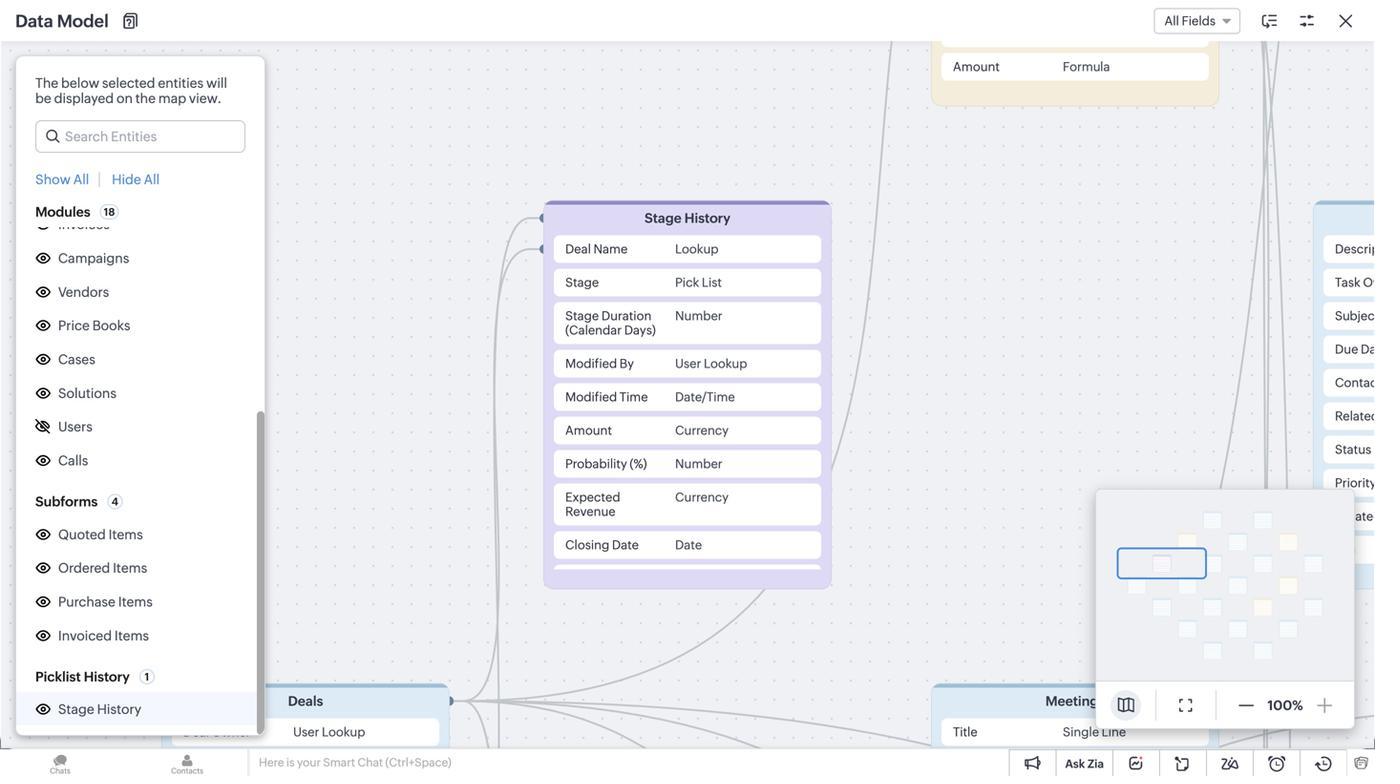 Task type: vqa. For each thing, say whether or not it's contained in the screenshot.


Task type: locate. For each thing, give the bounding box(es) containing it.
1 vertical spatial user
[[293, 725, 319, 740]]

1 horizontal spatial entities
[[780, 537, 825, 552]]

0 horizontal spatial entities
[[158, 75, 204, 91]]

1 vertical spatial entities
[[780, 537, 825, 552]]

calls
[[58, 453, 88, 468]]

modified
[[565, 357, 617, 371], [565, 390, 617, 404]]

data inside data model visualize the data model of your organisation, understand the complex relationship between the entities and its structures with ease.
[[760, 488, 802, 510]]

user down deals
[[293, 725, 319, 740]]

0 vertical spatial modified
[[565, 357, 617, 371]]

0 horizontal spatial user lookup
[[293, 725, 365, 740]]

currency for amount
[[675, 424, 729, 438]]

history
[[685, 211, 731, 226], [84, 669, 130, 685], [97, 702, 141, 717]]

is
[[286, 756, 295, 769]]

developer hub button
[[0, 362, 248, 398]]

2 vertical spatial data
[[46, 594, 75, 610]]

invoiced items
[[58, 628, 149, 644]]

selected
[[102, 75, 155, 91]]

modified by
[[565, 357, 634, 371]]

items down 4
[[108, 527, 143, 542]]

items
[[108, 527, 143, 542], [113, 561, 147, 576], [118, 595, 153, 610], [115, 628, 149, 644]]

lookup up pick list
[[675, 242, 719, 256]]

user lookup for deal owner
[[293, 725, 365, 740]]

0 vertical spatial your
[[762, 518, 790, 533]]

number
[[675, 309, 723, 323], [675, 457, 723, 471]]

chat
[[358, 756, 383, 769]]

history left 1
[[84, 669, 130, 685]]

1 vertical spatial number
[[675, 457, 723, 471]]

1 number from the top
[[675, 309, 723, 323]]

data up the
[[15, 11, 53, 31]]

line
[[1102, 725, 1126, 740]]

status
[[1335, 443, 1371, 457]]

date down visualize
[[612, 538, 639, 552]]

circuits link
[[46, 498, 94, 517]]

items down purchase items
[[115, 628, 149, 644]]

modified for modified time
[[565, 390, 617, 404]]

entities inside data model visualize the data model of your organisation, understand the complex relationship between the entities and its structures with ease.
[[780, 537, 825, 552]]

items for invoiced items
[[115, 628, 149, 644]]

data model inside developer hub region
[[46, 594, 119, 610]]

1 vertical spatial deal
[[183, 725, 209, 740]]

pick
[[675, 276, 699, 290]]

zia
[[1088, 758, 1104, 771]]

list
[[702, 276, 722, 290]]

2 vertical spatial lookup
[[322, 725, 365, 740]]

0 vertical spatial deal
[[565, 242, 591, 256]]

0 vertical spatial purchase
[[58, 183, 115, 198]]

below
[[61, 75, 99, 91]]

number down pick list
[[675, 309, 723, 323]]

model right the logo
[[57, 11, 109, 31]]

modified for modified by
[[565, 357, 617, 371]]

logo image
[[15, 16, 38, 31]]

your right of
[[762, 518, 790, 533]]

0 vertical spatial currency
[[675, 424, 729, 438]]

1 vertical spatial data
[[760, 488, 802, 510]]

closing date
[[565, 538, 639, 552]]

your inside data model visualize the data model of your organisation, understand the complex relationship between the entities and its structures with ease.
[[762, 518, 790, 533]]

deal owner
[[183, 725, 251, 740]]

setup
[[19, 83, 73, 105]]

items for quoted items
[[108, 527, 143, 542]]

deals
[[288, 694, 323, 709]]

0 horizontal spatial stage history
[[58, 702, 141, 717]]

single line
[[1063, 725, 1126, 740]]

1 purchase from the top
[[58, 183, 115, 198]]

&
[[75, 405, 85, 421]]

entities left will
[[158, 75, 204, 91]]

entities
[[158, 75, 204, 91], [780, 537, 825, 552]]

all right hide
[[144, 172, 160, 187]]

of
[[747, 518, 760, 533]]

expected
[[565, 490, 620, 505]]

0 vertical spatial data model
[[15, 11, 109, 31]]

Search Entities text field
[[36, 121, 244, 152]]

history down picklist history
[[97, 702, 141, 717]]

widgets link
[[46, 561, 97, 580]]

0 horizontal spatial all
[[73, 172, 89, 187]]

0 horizontal spatial user
[[293, 725, 319, 740]]

ordered
[[58, 561, 110, 576]]

1 vertical spatial stage history
[[58, 702, 141, 717]]

modified down modified by on the left top of page
[[565, 390, 617, 404]]

deal left the name
[[565, 242, 591, 256]]

data up client
[[46, 594, 75, 610]]

1 vertical spatial lookup
[[704, 357, 747, 371]]

subject
[[1335, 309, 1375, 323]]

stage left the duration
[[565, 309, 599, 323]]

2 currency from the top
[[675, 490, 729, 505]]

0 vertical spatial user
[[675, 357, 701, 371]]

map
[[158, 91, 186, 106]]

model up organisation,
[[806, 488, 864, 510]]

1 horizontal spatial all
[[144, 172, 160, 187]]

2 purchase from the top
[[58, 595, 115, 610]]

(%)
[[630, 457, 647, 471]]

contac
[[1335, 376, 1375, 390]]

items for purchase items
[[118, 595, 153, 610]]

deal for deal name
[[565, 242, 591, 256]]

1 horizontal spatial amount
[[953, 60, 1000, 74]]

0 vertical spatial entities
[[158, 75, 204, 91]]

apis & sdks link
[[46, 403, 120, 422]]

will
[[206, 75, 227, 91]]

purchase up client script link
[[58, 595, 115, 610]]

probability
[[565, 457, 627, 471]]

owner
[[212, 725, 251, 740]]

revenue
[[565, 505, 616, 519]]

data model up the
[[15, 11, 109, 31]]

all for show all
[[73, 172, 89, 187]]

1 vertical spatial user lookup
[[293, 725, 365, 740]]

currency up data
[[675, 490, 729, 505]]

stage history down picklist history
[[58, 702, 141, 717]]

data up organisation,
[[760, 488, 802, 510]]

(ctrl+space)
[[385, 756, 451, 769]]

all right "show"
[[73, 172, 89, 187]]

the right the on
[[135, 91, 156, 106]]

apis & sdks
[[46, 405, 120, 421]]

ow
[[1363, 276, 1375, 290]]

task ow
[[1335, 276, 1375, 290]]

all left 'fields'
[[1165, 14, 1179, 28]]

purchase up 18
[[58, 183, 115, 198]]

title
[[953, 725, 978, 740]]

18
[[104, 206, 115, 218]]

the inside the below selected entities will be displayed on the map view.
[[135, 91, 156, 106]]

date
[[612, 538, 639, 552], [675, 538, 702, 552]]

items up script
[[118, 595, 153, 610]]

modules
[[35, 204, 90, 220]]

user for owner
[[293, 725, 319, 740]]

1 horizontal spatial date
[[675, 538, 702, 552]]

1 horizontal spatial user
[[675, 357, 701, 371]]

0 vertical spatial history
[[685, 211, 731, 226]]

probability (%)
[[565, 457, 647, 471]]

1 horizontal spatial deal
[[565, 242, 591, 256]]

0 horizontal spatial date
[[612, 538, 639, 552]]

user lookup
[[675, 357, 747, 371], [293, 725, 365, 740]]

0 horizontal spatial amount
[[565, 424, 612, 438]]

1 vertical spatial data model
[[46, 594, 119, 610]]

1 vertical spatial modified
[[565, 390, 617, 404]]

1 vertical spatial currency
[[675, 490, 729, 505]]

developer hub region
[[0, 398, 248, 650]]

smart
[[323, 756, 355, 769]]

script
[[85, 626, 123, 641]]

history up the list in the right top of the page
[[685, 211, 731, 226]]

lookup up smart
[[322, 725, 365, 740]]

1 horizontal spatial stage history
[[645, 211, 731, 226]]

items up purchase items
[[113, 561, 147, 576]]

1 horizontal spatial your
[[762, 518, 790, 533]]

functions
[[46, 531, 108, 547]]

purchase for purchase orders
[[58, 183, 115, 198]]

model right open
[[807, 581, 847, 596]]

profile image
[[1289, 8, 1320, 39]]

contacts image
[[127, 750, 247, 776]]

lookup up date/time
[[704, 357, 747, 371]]

ask zia
[[1065, 758, 1104, 771]]

user lookup up smart
[[293, 725, 365, 740]]

0 vertical spatial number
[[675, 309, 723, 323]]

pick list
[[675, 276, 722, 290]]

users
[[58, 419, 92, 435]]

stage history
[[645, 211, 731, 226], [58, 702, 141, 717]]

view.
[[189, 91, 222, 106]]

stage down picklist history
[[58, 702, 94, 717]]

quoted items
[[58, 527, 143, 542]]

meetings
[[1046, 694, 1105, 709]]

lookup for deal owner
[[322, 725, 365, 740]]

purchase for purchase items
[[58, 595, 115, 610]]

2 vertical spatial history
[[97, 702, 141, 717]]

entities down organisation,
[[780, 537, 825, 552]]

2 modified from the top
[[565, 390, 617, 404]]

the up relationship at the bottom
[[651, 518, 672, 533]]

related
[[1335, 409, 1375, 424]]

da
[[1361, 342, 1375, 357]]

1 modified from the top
[[565, 357, 617, 371]]

0 vertical spatial lookup
[[675, 242, 719, 256]]

number right (%) on the bottom left of page
[[675, 457, 723, 471]]

1 vertical spatial your
[[297, 756, 321, 769]]

2 number from the top
[[675, 457, 723, 471]]

user lookup for modified by
[[675, 357, 747, 371]]

user lookup up date/time
[[675, 357, 747, 371]]

date down data
[[675, 538, 702, 552]]

2 horizontal spatial all
[[1165, 14, 1179, 28]]

0 vertical spatial user lookup
[[675, 357, 747, 371]]

user up date/time
[[675, 357, 701, 371]]

1 vertical spatial amount
[[565, 424, 612, 438]]

your right is
[[297, 756, 321, 769]]

deal up contacts image in the bottom left of the page
[[183, 725, 209, 740]]

data model up client script link
[[46, 594, 119, 610]]

currency down date/time
[[675, 424, 729, 438]]

all
[[1165, 14, 1179, 28], [73, 172, 89, 187], [144, 172, 160, 187]]

1 currency from the top
[[675, 424, 729, 438]]

1 horizontal spatial user lookup
[[675, 357, 747, 371]]

model up script
[[78, 594, 119, 610]]

subforms
[[35, 494, 98, 510]]

0 vertical spatial amount
[[953, 60, 1000, 74]]

modified down (calendar
[[565, 357, 617, 371]]

orders
[[118, 183, 161, 198]]

user for by
[[675, 357, 701, 371]]

0 horizontal spatial deal
[[183, 725, 209, 740]]

0 horizontal spatial your
[[297, 756, 321, 769]]

stage history up pick
[[645, 211, 731, 226]]

organisation,
[[793, 518, 874, 533]]

1 vertical spatial purchase
[[58, 595, 115, 610]]

formula
[[1063, 60, 1110, 74]]

created
[[1335, 509, 1375, 524]]



Task type: describe. For each thing, give the bounding box(es) containing it.
hide all
[[112, 172, 160, 187]]

open model button
[[750, 573, 866, 604]]

displayed
[[54, 91, 114, 106]]

2 date from the left
[[675, 538, 702, 552]]

price
[[58, 318, 90, 333]]

stage up pick
[[645, 211, 682, 226]]

stage down deal name on the top left of the page
[[565, 276, 599, 290]]

on
[[116, 91, 133, 106]]

campaigns
[[58, 251, 129, 266]]

open
[[769, 581, 804, 596]]

ease.
[[967, 537, 1000, 552]]

1
[[145, 671, 149, 683]]

stage duration (calendar days)
[[565, 309, 656, 338]]

due
[[1335, 342, 1358, 357]]

the down of
[[757, 537, 777, 552]]

the up 'with'
[[952, 518, 972, 533]]

client script
[[46, 626, 123, 641]]

home
[[108, 16, 145, 31]]

amount for formula
[[953, 60, 1000, 74]]

lookup for modified by
[[704, 357, 747, 371]]

circuits
[[46, 500, 94, 515]]

ask
[[1065, 758, 1085, 771]]

days)
[[624, 323, 656, 338]]

model inside developer hub region
[[78, 594, 119, 610]]

closing
[[565, 538, 609, 552]]

complex
[[975, 518, 1029, 533]]

relationship
[[624, 537, 697, 552]]

chats image
[[0, 750, 120, 776]]

its
[[855, 537, 869, 552]]

(calendar
[[565, 323, 622, 338]]

client script link
[[46, 624, 123, 643]]

0 vertical spatial data
[[15, 11, 53, 31]]

deal for deal owner
[[183, 725, 209, 740]]

be
[[35, 91, 51, 106]]

and
[[828, 537, 852, 552]]

1 vertical spatial history
[[84, 669, 130, 685]]

number for stage duration (calendar days)
[[675, 309, 723, 323]]

priority
[[1335, 476, 1375, 490]]

purchase orders
[[58, 183, 161, 198]]

due da
[[1335, 342, 1375, 357]]

entities inside the below selected entities will be displayed on the map view.
[[158, 75, 204, 91]]

stage inside stage duration (calendar days)
[[565, 309, 599, 323]]

hide
[[112, 172, 141, 187]]

single
[[1063, 725, 1099, 740]]

descrip
[[1335, 242, 1375, 256]]

time
[[620, 390, 648, 404]]

quoted
[[58, 527, 106, 542]]

date/time
[[675, 390, 735, 404]]

solutions
[[58, 386, 116, 401]]

fields
[[1182, 14, 1216, 28]]

data model image
[[621, 190, 1003, 457]]

show
[[35, 172, 71, 187]]

developer hub
[[32, 373, 127, 388]]

the below selected entities will be displayed on the map view.
[[35, 75, 227, 106]]

amount for currency
[[565, 424, 612, 438]]

picklist
[[35, 669, 81, 685]]

name
[[594, 242, 628, 256]]

the
[[35, 75, 58, 91]]

profile element
[[1278, 0, 1331, 46]]

cases
[[58, 352, 95, 367]]

show all
[[35, 172, 89, 187]]

help
[[1292, 99, 1322, 115]]

model inside data model visualize the data model of your organisation, understand the complex relationship between the entities and its structures with ease.
[[806, 488, 864, 510]]

all for hide all
[[144, 172, 160, 187]]

here
[[259, 756, 284, 769]]

functions link
[[46, 529, 108, 548]]

1 date from the left
[[612, 538, 639, 552]]

currency for expected revenue
[[675, 490, 729, 505]]

widgets
[[46, 563, 97, 578]]

model inside button
[[807, 581, 847, 596]]

vendors
[[58, 284, 109, 300]]

data model visualize the data model of your organisation, understand the complex relationship between the entities and its structures with ease.
[[594, 488, 1029, 552]]

ordered items
[[58, 561, 147, 576]]

modified time
[[565, 390, 648, 404]]

invoices
[[58, 217, 110, 232]]

crm link
[[15, 14, 85, 33]]

sdks
[[88, 405, 120, 421]]

open model
[[769, 581, 847, 596]]

data model link
[[46, 592, 119, 612]]

books
[[92, 318, 130, 333]]

data inside data model link
[[46, 594, 75, 610]]

0 vertical spatial stage history
[[645, 211, 731, 226]]

hub
[[100, 373, 127, 388]]

items for ordered items
[[113, 561, 147, 576]]

number for probability (%)
[[675, 457, 723, 471]]

tag
[[1335, 543, 1356, 557]]

4
[[112, 496, 118, 508]]

visualize
[[594, 518, 649, 533]]

apis
[[46, 405, 73, 421]]

duration
[[601, 309, 652, 323]]

between
[[699, 537, 754, 552]]

developer
[[32, 373, 97, 388]]

client
[[46, 626, 83, 641]]

all fields
[[1165, 14, 1216, 28]]

connections
[[46, 437, 126, 452]]



